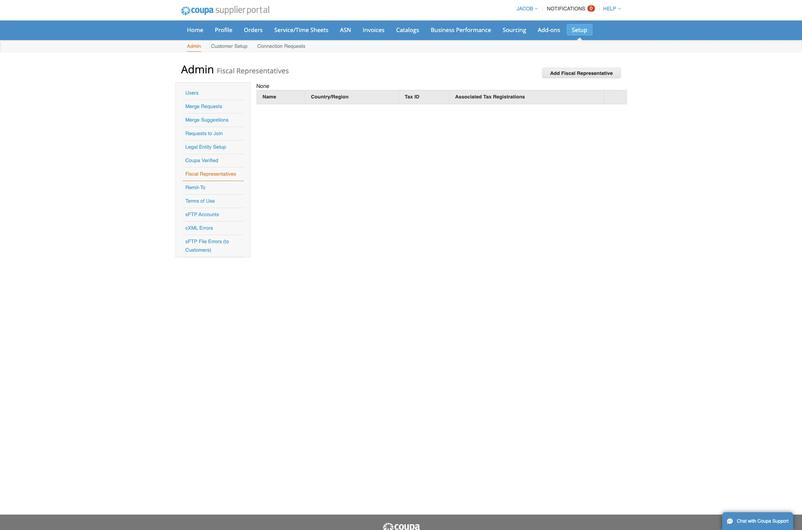 Task type: describe. For each thing, give the bounding box(es) containing it.
0
[[590, 5, 593, 11]]

sheets
[[311, 26, 329, 34]]

sftp file errors (to customers) link
[[186, 239, 229, 253]]

asn link
[[335, 24, 356, 36]]

users link
[[186, 90, 199, 96]]

jacob
[[517, 6, 534, 12]]

support
[[773, 519, 789, 524]]

fiscal representatives link
[[186, 171, 236, 177]]

setup link
[[567, 24, 593, 36]]

entity
[[199, 144, 212, 150]]

admin for admin
[[187, 43, 201, 49]]

file
[[199, 239, 207, 244]]

0 horizontal spatial coupa
[[186, 158, 200, 163]]

navigation containing notifications 0
[[513, 1, 621, 16]]

connection requests link
[[257, 42, 306, 52]]

representative
[[577, 70, 613, 76]]

requests for merge requests
[[201, 103, 222, 109]]

requests for connection requests
[[284, 43, 306, 49]]

add-ons link
[[533, 24, 566, 36]]

fiscal for add
[[562, 70, 576, 76]]

service/time sheets link
[[270, 24, 334, 36]]

profile
[[215, 26, 233, 34]]

0 vertical spatial setup
[[572, 26, 588, 34]]

invoices link
[[358, 24, 390, 36]]

profile link
[[210, 24, 238, 36]]

sftp for sftp file errors (to customers)
[[186, 239, 197, 244]]

jacob link
[[513, 6, 538, 12]]

suggestions
[[201, 117, 229, 123]]

coupa verified link
[[186, 158, 218, 163]]

fiscal representatives
[[186, 171, 236, 177]]

representatives inside admin fiscal representatives
[[237, 66, 289, 75]]

join
[[214, 131, 223, 136]]

customers)
[[186, 247, 211, 253]]

chat with coupa support button
[[723, 512, 794, 530]]

chat with coupa support
[[738, 519, 789, 524]]

verified
[[202, 158, 218, 163]]

customer setup link
[[211, 42, 248, 52]]

add fiscal representative
[[551, 70, 613, 76]]

coupa verified
[[186, 158, 218, 163]]

catalogs link
[[391, 24, 424, 36]]

none
[[257, 83, 269, 89]]

2 vertical spatial requests
[[186, 131, 207, 136]]

2 tax from the left
[[484, 94, 492, 100]]

to
[[200, 185, 206, 190]]

sftp for sftp accounts
[[186, 212, 197, 217]]

legal entity setup
[[186, 144, 226, 150]]

connection
[[258, 43, 283, 49]]

customer setup
[[211, 43, 248, 49]]

id
[[415, 94, 420, 100]]

1 horizontal spatial setup
[[234, 43, 248, 49]]

add fiscal representative link
[[542, 68, 621, 78]]

sftp accounts link
[[186, 212, 219, 217]]

admin link
[[187, 42, 202, 52]]

customer
[[211, 43, 233, 49]]

notifications
[[547, 6, 586, 12]]

orders link
[[239, 24, 268, 36]]

sourcing link
[[498, 24, 532, 36]]

merge for merge requests
[[186, 103, 200, 109]]

0 horizontal spatial fiscal
[[186, 171, 199, 177]]

orders
[[244, 26, 263, 34]]

0 vertical spatial coupa supplier portal image
[[175, 1, 275, 20]]

country/region
[[311, 94, 349, 100]]



Task type: locate. For each thing, give the bounding box(es) containing it.
1 merge from the top
[[186, 103, 200, 109]]

1 vertical spatial representatives
[[200, 171, 236, 177]]

0 horizontal spatial setup
[[213, 144, 226, 150]]

1 vertical spatial admin
[[181, 62, 214, 76]]

service/time
[[275, 26, 309, 34]]

(to
[[223, 239, 229, 244]]

tax right associated
[[484, 94, 492, 100]]

0 vertical spatial coupa
[[186, 158, 200, 163]]

2 horizontal spatial setup
[[572, 26, 588, 34]]

fiscal up remit- in the left top of the page
[[186, 171, 199, 177]]

legal entity setup link
[[186, 144, 226, 150]]

sftp
[[186, 212, 197, 217], [186, 239, 197, 244]]

1 vertical spatial coupa
[[758, 519, 772, 524]]

1 vertical spatial merge
[[186, 117, 200, 123]]

requests down service/time
[[284, 43, 306, 49]]

errors
[[200, 225, 213, 231], [208, 239, 222, 244]]

representatives down verified
[[200, 171, 236, 177]]

add-
[[538, 26, 551, 34]]

with
[[749, 519, 757, 524]]

remit-to link
[[186, 185, 206, 190]]

add-ons
[[538, 26, 561, 34]]

merge down users
[[186, 103, 200, 109]]

help
[[604, 6, 617, 12]]

asn
[[340, 26, 351, 34]]

connection requests
[[258, 43, 306, 49]]

0 vertical spatial errors
[[200, 225, 213, 231]]

accounts
[[199, 212, 219, 217]]

1 tax from the left
[[405, 94, 413, 100]]

fiscal down customer setup link
[[217, 66, 235, 75]]

tax
[[405, 94, 413, 100], [484, 94, 492, 100]]

2 vertical spatial setup
[[213, 144, 226, 150]]

requests up suggestions
[[201, 103, 222, 109]]

errors inside sftp file errors (to customers)
[[208, 239, 222, 244]]

remit-
[[186, 185, 200, 190]]

business performance link
[[426, 24, 497, 36]]

fiscal for admin
[[217, 66, 235, 75]]

merge
[[186, 103, 200, 109], [186, 117, 200, 123]]

merge suggestions link
[[186, 117, 229, 123]]

tax id
[[405, 94, 420, 100]]

sftp up cxml
[[186, 212, 197, 217]]

0 vertical spatial sftp
[[186, 212, 197, 217]]

tax left id
[[405, 94, 413, 100]]

1 vertical spatial sftp
[[186, 239, 197, 244]]

requests to join
[[186, 131, 223, 136]]

legal
[[186, 144, 198, 150]]

registrations
[[493, 94, 525, 100]]

of
[[201, 198, 205, 204]]

users
[[186, 90, 199, 96]]

catalogs
[[396, 26, 419, 34]]

admin fiscal representatives
[[181, 62, 289, 76]]

2 sftp from the top
[[186, 239, 197, 244]]

associated tax registrations
[[455, 94, 525, 100]]

0 vertical spatial requests
[[284, 43, 306, 49]]

home link
[[182, 24, 208, 36]]

coupa down legal
[[186, 158, 200, 163]]

1 horizontal spatial fiscal
[[217, 66, 235, 75]]

setup down notifications 0
[[572, 26, 588, 34]]

business
[[431, 26, 455, 34]]

representatives
[[237, 66, 289, 75], [200, 171, 236, 177]]

0 horizontal spatial tax
[[405, 94, 413, 100]]

1 vertical spatial errors
[[208, 239, 222, 244]]

terms of use link
[[186, 198, 215, 204]]

0 vertical spatial representatives
[[237, 66, 289, 75]]

terms
[[186, 198, 199, 204]]

invoices
[[363, 26, 385, 34]]

1 vertical spatial setup
[[234, 43, 248, 49]]

requests to join link
[[186, 131, 223, 136]]

setup right customer
[[234, 43, 248, 49]]

performance
[[456, 26, 492, 34]]

coupa right with
[[758, 519, 772, 524]]

1 horizontal spatial tax
[[484, 94, 492, 100]]

fiscal right add
[[562, 70, 576, 76]]

associated
[[455, 94, 482, 100]]

ons
[[551, 26, 561, 34]]

1 horizontal spatial coupa
[[758, 519, 772, 524]]

remit-to
[[186, 185, 206, 190]]

name
[[263, 94, 276, 100]]

merge requests
[[186, 103, 222, 109]]

sourcing
[[503, 26, 527, 34]]

admin down admin link
[[181, 62, 214, 76]]

2 horizontal spatial fiscal
[[562, 70, 576, 76]]

merge down merge requests
[[186, 117, 200, 123]]

help link
[[600, 6, 621, 12]]

sftp inside sftp file errors (to customers)
[[186, 239, 197, 244]]

navigation
[[513, 1, 621, 16]]

merge for merge suggestions
[[186, 117, 200, 123]]

admin
[[187, 43, 201, 49], [181, 62, 214, 76]]

1 vertical spatial coupa supplier portal image
[[382, 522, 421, 530]]

use
[[206, 198, 215, 204]]

notifications 0
[[547, 5, 593, 12]]

errors left '(to' at the top left of the page
[[208, 239, 222, 244]]

sftp accounts
[[186, 212, 219, 217]]

cxml
[[186, 225, 198, 231]]

chat
[[738, 519, 747, 524]]

errors down accounts
[[200, 225, 213, 231]]

cxml errors link
[[186, 225, 213, 231]]

home
[[187, 26, 203, 34]]

fiscal
[[217, 66, 235, 75], [562, 70, 576, 76], [186, 171, 199, 177]]

1 horizontal spatial coupa supplier portal image
[[382, 522, 421, 530]]

1 vertical spatial requests
[[201, 103, 222, 109]]

coupa supplier portal image
[[175, 1, 275, 20], [382, 522, 421, 530]]

admin down the home
[[187, 43, 201, 49]]

add
[[551, 70, 560, 76]]

terms of use
[[186, 198, 215, 204]]

requests left to
[[186, 131, 207, 136]]

merge suggestions
[[186, 117, 229, 123]]

setup down join
[[213, 144, 226, 150]]

0 horizontal spatial coupa supplier portal image
[[175, 1, 275, 20]]

fiscal inside admin fiscal representatives
[[217, 66, 235, 75]]

2 merge from the top
[[186, 117, 200, 123]]

coupa inside button
[[758, 519, 772, 524]]

cxml errors
[[186, 225, 213, 231]]

sftp up customers)
[[186, 239, 197, 244]]

representatives up none
[[237, 66, 289, 75]]

admin for admin fiscal representatives
[[181, 62, 214, 76]]

to
[[208, 131, 212, 136]]

coupa
[[186, 158, 200, 163], [758, 519, 772, 524]]

0 vertical spatial admin
[[187, 43, 201, 49]]

1 sftp from the top
[[186, 212, 197, 217]]

service/time sheets
[[275, 26, 329, 34]]

0 vertical spatial merge
[[186, 103, 200, 109]]

setup
[[572, 26, 588, 34], [234, 43, 248, 49], [213, 144, 226, 150]]

business performance
[[431, 26, 492, 34]]

merge requests link
[[186, 103, 222, 109]]

requests
[[284, 43, 306, 49], [201, 103, 222, 109], [186, 131, 207, 136]]

sftp file errors (to customers)
[[186, 239, 229, 253]]



Task type: vqa. For each thing, say whether or not it's contained in the screenshot.
Are you certified or rated for Sustainability? Yes
no



